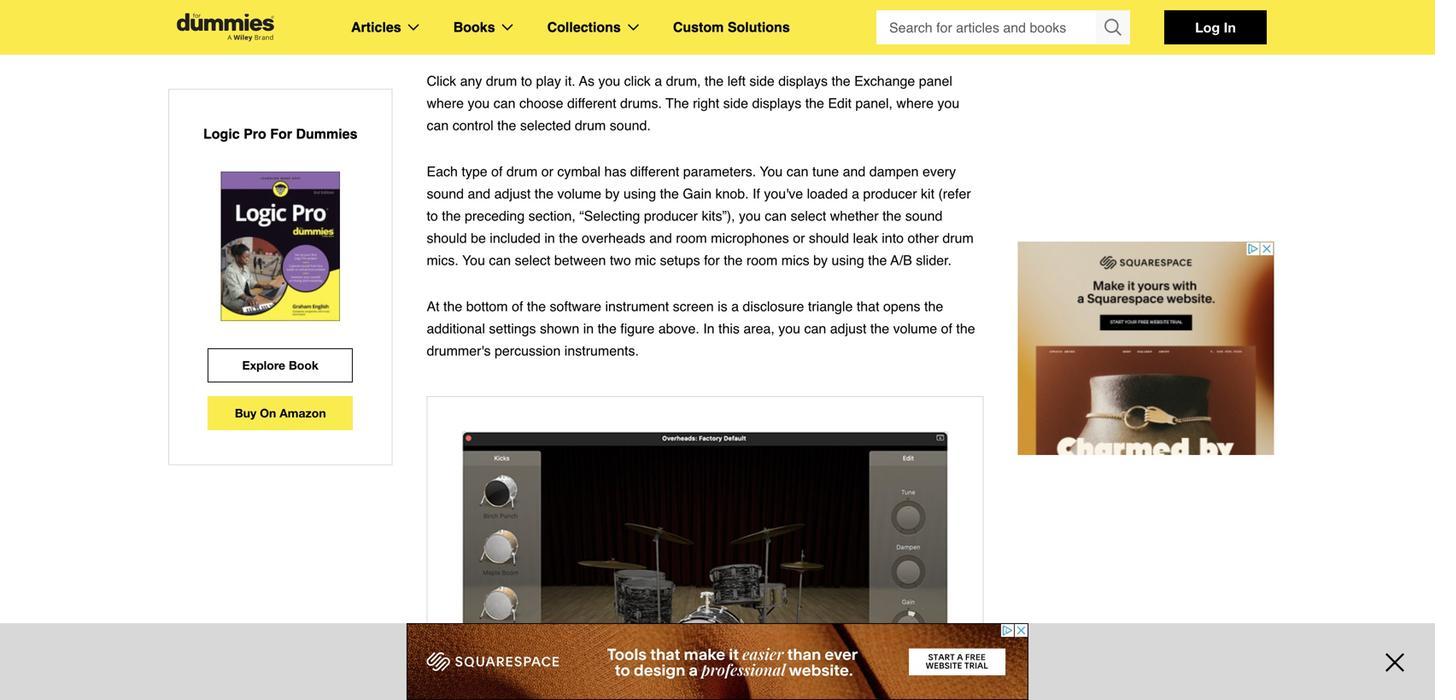 Task type: vqa. For each thing, say whether or not it's contained in the screenshot.
, AND THE NATIONAL HEALTH TEST WITH BRYANT GUMBEL . SHE WAS ALSO FEATURED IN THE OSCAR-NOMINATED DOCUMENTARY SUPER SIZE ME .
no



Task type: locate. For each thing, give the bounding box(es) containing it.
should
[[427, 230, 467, 246], [809, 230, 849, 246]]

in inside at the bottom of the software instrument screen is a disclosure triangle that opens the additional settings shown in the figure above. in this area, you can adjust the volume of the drummer's percussion instruments.
[[583, 321, 594, 337]]

0 horizontal spatial volume
[[557, 186, 602, 202]]

you down panel
[[938, 95, 960, 111]]

1 horizontal spatial room
[[747, 253, 778, 268]]

0 vertical spatial producer
[[863, 186, 917, 202]]

1 horizontal spatial to
[[521, 73, 532, 89]]

software
[[550, 299, 601, 315]]

by right mics
[[813, 253, 828, 268]]

1 horizontal spatial by
[[813, 253, 828, 268]]

to left play
[[521, 73, 532, 89]]

you
[[760, 164, 783, 180], [462, 253, 485, 268]]

0 horizontal spatial select
[[515, 253, 551, 268]]

percussion
[[495, 343, 561, 359]]

0 vertical spatial of
[[491, 164, 503, 180]]

whether
[[830, 208, 879, 224]]

volume inside at the bottom of the software instrument screen is a disclosure triangle that opens the additional settings shown in the figure above. in this area, you can adjust the volume of the drummer's percussion instruments.
[[893, 321, 937, 337]]

displays
[[778, 73, 828, 89], [752, 95, 802, 111]]

a right is
[[731, 299, 739, 315]]

0 horizontal spatial of
[[491, 164, 503, 180]]

you right as
[[598, 73, 620, 89]]

and
[[843, 164, 866, 180], [468, 186, 491, 202], [649, 230, 672, 246]]

where
[[427, 95, 464, 111], [897, 95, 934, 111]]

setups
[[660, 253, 700, 268]]

1 vertical spatial a
[[852, 186, 859, 202]]

adjust inside at the bottom of the software instrument screen is a disclosure triangle that opens the additional settings shown in the figure above. in this area, you can adjust the volume of the drummer's percussion instruments.
[[830, 321, 867, 337]]

to inside each type of drum or cymbal has different parameters. you can tune and dampen every sound and adjust the volume by using the gain knob. if you've loaded a producer kit (refer to the preceding section, "selecting producer kits"), you can select whether the sound should be included in the overheads and room microphones or should leak into other drum mics. you can select between two mic setups for the room mics by using the a/b slider.
[[427, 208, 438, 224]]

sound up other
[[905, 208, 943, 224]]

you down disclosure
[[779, 321, 801, 337]]

different inside each type of drum or cymbal has different parameters. you can tune and dampen every sound and adjust the volume by using the gain knob. if you've loaded a producer kit (refer to the preceding section, "selecting producer kits"), you can select whether the sound should be included in the overheads and room microphones or should leak into other drum mics. you can select between two mic setups for the room mics by using the a/b slider.
[[630, 164, 680, 180]]

1 vertical spatial adjust
[[830, 321, 867, 337]]

play
[[536, 73, 561, 89]]

a right click
[[655, 73, 662, 89]]

should down whether
[[809, 230, 849, 246]]

0 vertical spatial and
[[843, 164, 866, 180]]

0 horizontal spatial and
[[468, 186, 491, 202]]

displays left "edit"
[[752, 95, 802, 111]]

and right tune
[[843, 164, 866, 180]]

1 horizontal spatial using
[[832, 253, 864, 268]]

1 vertical spatial room
[[747, 253, 778, 268]]

should up the mics.
[[427, 230, 467, 246]]

0 vertical spatial by
[[605, 186, 620, 202]]

on
[[260, 406, 276, 420]]

volume down cymbal
[[557, 186, 602, 202]]

1 vertical spatial select
[[515, 253, 551, 268]]

select down loaded
[[791, 208, 826, 224]]

room down microphones
[[747, 253, 778, 268]]

a inside each type of drum or cymbal has different parameters. you can tune and dampen every sound and adjust the volume by using the gain knob. if you've loaded a producer kit (refer to the preceding section, "selecting producer kits"), you can select whether the sound should be included in the overheads and room microphones or should leak into other drum mics. you can select between two mic setups for the room mics by using the a/b slider.
[[852, 186, 859, 202]]

1 horizontal spatial side
[[750, 73, 775, 89]]

log in
[[1195, 19, 1236, 35]]

to down the each
[[427, 208, 438, 224]]

where down panel
[[897, 95, 934, 111]]

1 horizontal spatial in
[[583, 321, 594, 337]]

2 horizontal spatial a
[[852, 186, 859, 202]]

0 horizontal spatial by
[[605, 186, 620, 202]]

area,
[[744, 321, 775, 337]]

the
[[666, 95, 689, 111]]

0 horizontal spatial sound
[[427, 186, 464, 202]]

adjust up preceding
[[494, 186, 531, 202]]

1 horizontal spatial or
[[793, 230, 805, 246]]

can up you've
[[787, 164, 809, 180]]

in down section,
[[545, 230, 555, 246]]

0 horizontal spatial side
[[723, 95, 748, 111]]

adjust down triangle on the right
[[830, 321, 867, 337]]

side down left
[[723, 95, 748, 111]]

into
[[882, 230, 904, 246]]

group
[[877, 10, 1130, 44]]

in
[[1224, 19, 1236, 35], [703, 321, 715, 337]]

log
[[1195, 19, 1220, 35]]

in
[[545, 230, 555, 246], [583, 321, 594, 337]]

0 vertical spatial adjust
[[494, 186, 531, 202]]

0 horizontal spatial to
[[427, 208, 438, 224]]

drum
[[486, 73, 517, 89], [575, 118, 606, 133], [507, 164, 538, 180], [943, 230, 974, 246]]

or left cymbal
[[541, 164, 554, 180]]

a up whether
[[852, 186, 859, 202]]

above.
[[659, 321, 700, 337]]

a
[[655, 73, 662, 89], [852, 186, 859, 202], [731, 299, 739, 315]]

sound down the each
[[427, 186, 464, 202]]

1 vertical spatial in
[[703, 321, 715, 337]]

using
[[624, 186, 656, 202], [832, 253, 864, 268]]

of up settings
[[512, 299, 523, 315]]

explore book link
[[208, 349, 353, 383]]

buy on amazon
[[235, 406, 326, 420]]

open article categories image
[[408, 24, 419, 31]]

1 horizontal spatial should
[[809, 230, 849, 246]]

0 horizontal spatial different
[[567, 95, 616, 111]]

of down the slider.
[[941, 321, 953, 337]]

1 vertical spatial side
[[723, 95, 748, 111]]

mics.
[[427, 253, 459, 268]]

2 vertical spatial of
[[941, 321, 953, 337]]

1 horizontal spatial different
[[630, 164, 680, 180]]

of
[[491, 164, 503, 180], [512, 299, 523, 315], [941, 321, 953, 337]]

you up control on the left of the page
[[468, 95, 490, 111]]

0 vertical spatial displays
[[778, 73, 828, 89]]

0 vertical spatial or
[[541, 164, 554, 180]]

in inside each type of drum or cymbal has different parameters. you can tune and dampen every sound and adjust the volume by using the gain knob. if you've loaded a producer kit (refer to the preceding section, "selecting producer kits"), you can select whether the sound should be included in the overheads and room microphones or should leak into other drum mics. you can select between two mic setups for the room mics by using the a/b slider.
[[545, 230, 555, 246]]

0 vertical spatial different
[[567, 95, 616, 111]]

1 vertical spatial different
[[630, 164, 680, 180]]

0 horizontal spatial in
[[545, 230, 555, 246]]

if
[[753, 186, 760, 202]]

displays right left
[[778, 73, 828, 89]]

0 horizontal spatial should
[[427, 230, 467, 246]]

open collections list image
[[628, 24, 639, 31]]

each
[[427, 164, 458, 180]]

2 vertical spatial and
[[649, 230, 672, 246]]

0 vertical spatial room
[[676, 230, 707, 246]]

you up you've
[[760, 164, 783, 180]]

can inside at the bottom of the software instrument screen is a disclosure triangle that opens the additional settings shown in the figure above. in this area, you can adjust the volume of the drummer's percussion instruments.
[[804, 321, 826, 337]]

where down click
[[427, 95, 464, 111]]

1 vertical spatial using
[[832, 253, 864, 268]]

that
[[857, 299, 880, 315]]

a for the
[[655, 73, 662, 89]]

mic
[[635, 253, 656, 268]]

1 vertical spatial of
[[512, 299, 523, 315]]

0 vertical spatial using
[[624, 186, 656, 202]]

different
[[567, 95, 616, 111], [630, 164, 680, 180]]

0 horizontal spatial in
[[703, 321, 715, 337]]

by up "selecting
[[605, 186, 620, 202]]

1 vertical spatial and
[[468, 186, 491, 202]]

0 horizontal spatial a
[[655, 73, 662, 89]]

0 horizontal spatial or
[[541, 164, 554, 180]]

producer
[[863, 186, 917, 202], [644, 208, 698, 224]]

using down leak
[[832, 253, 864, 268]]

a inside at the bottom of the software instrument screen is a disclosure triangle that opens the additional settings shown in the figure above. in this area, you can adjust the volume of the drummer's percussion instruments.
[[731, 299, 739, 315]]

0 vertical spatial a
[[655, 73, 662, 89]]

0 vertical spatial to
[[521, 73, 532, 89]]

this
[[719, 321, 740, 337]]

0 vertical spatial select
[[791, 208, 826, 224]]

you up microphones
[[739, 208, 761, 224]]

using down has at the left of page
[[624, 186, 656, 202]]

can left the choose
[[494, 95, 516, 111]]

of right type
[[491, 164, 503, 180]]

1 horizontal spatial where
[[897, 95, 934, 111]]

different down as
[[567, 95, 616, 111]]

sound
[[427, 186, 464, 202], [905, 208, 943, 224]]

1 vertical spatial by
[[813, 253, 828, 268]]

0 vertical spatial in
[[545, 230, 555, 246]]

can down you've
[[765, 208, 787, 224]]

to inside click any drum to play it. as you click a drum, the left side displays the exchange panel where you can choose different drums. the right side displays the edit panel, where you can control the selected drum sound.
[[521, 73, 532, 89]]

select down included
[[515, 253, 551, 268]]

is
[[718, 299, 728, 315]]

1 horizontal spatial a
[[731, 299, 739, 315]]

0 horizontal spatial producer
[[644, 208, 698, 224]]

1 horizontal spatial sound
[[905, 208, 943, 224]]

different inside click any drum to play it. as you click a drum, the left side displays the exchange panel where you can choose different drums. the right side displays the edit panel, where you can control the selected drum sound.
[[567, 95, 616, 111]]

1 horizontal spatial adjust
[[830, 321, 867, 337]]

volume down opens
[[893, 321, 937, 337]]

1 vertical spatial you
[[462, 253, 485, 268]]

every
[[923, 164, 956, 180]]

room up setups
[[676, 230, 707, 246]]

volume
[[557, 186, 602, 202], [893, 321, 937, 337]]

select
[[791, 208, 826, 224], [515, 253, 551, 268]]

can down triangle on the right
[[804, 321, 826, 337]]

a inside click any drum to play it. as you click a drum, the left side displays the exchange panel where you can choose different drums. the right side displays the edit panel, where you can control the selected drum sound.
[[655, 73, 662, 89]]

for
[[270, 126, 292, 142]]

the
[[705, 73, 724, 89], [832, 73, 851, 89], [805, 95, 824, 111], [497, 118, 516, 133], [535, 186, 554, 202], [660, 186, 679, 202], [442, 208, 461, 224], [883, 208, 902, 224], [559, 230, 578, 246], [724, 253, 743, 268], [868, 253, 887, 268], [443, 299, 462, 315], [527, 299, 546, 315], [924, 299, 943, 315], [598, 321, 617, 337], [871, 321, 890, 337], [956, 321, 975, 337]]

in right log
[[1224, 19, 1236, 35]]

you down be at the top of page
[[462, 253, 485, 268]]

0 vertical spatial side
[[750, 73, 775, 89]]

2 vertical spatial a
[[731, 299, 739, 315]]

click
[[427, 73, 456, 89]]

and down type
[[468, 186, 491, 202]]

1 vertical spatial to
[[427, 208, 438, 224]]

between
[[554, 253, 606, 268]]

additional
[[427, 321, 485, 337]]

1 horizontal spatial of
[[512, 299, 523, 315]]

figure
[[621, 321, 655, 337]]

0 vertical spatial in
[[1224, 19, 1236, 35]]

different right has at the left of page
[[630, 164, 680, 180]]

0 horizontal spatial where
[[427, 95, 464, 111]]

producer down gain
[[644, 208, 698, 224]]

section,
[[529, 208, 576, 224]]

1 vertical spatial in
[[583, 321, 594, 337]]

"selecting
[[579, 208, 640, 224]]

0 horizontal spatial adjust
[[494, 186, 531, 202]]

0 horizontal spatial you
[[462, 253, 485, 268]]

or up mics
[[793, 230, 805, 246]]

a/b
[[891, 253, 912, 268]]

in left this
[[703, 321, 715, 337]]

advertisement element
[[1018, 242, 1274, 455], [407, 624, 1029, 701]]

0 horizontal spatial using
[[624, 186, 656, 202]]

in inside at the bottom of the software instrument screen is a disclosure triangle that opens the additional settings shown in the figure above. in this area, you can adjust the volume of the drummer's percussion instruments.
[[703, 321, 715, 337]]

side right left
[[750, 73, 775, 89]]

click
[[624, 73, 651, 89]]

control
[[453, 118, 494, 133]]

open book categories image
[[502, 24, 513, 31]]

0 vertical spatial volume
[[557, 186, 602, 202]]

in down software at the left of page
[[583, 321, 594, 337]]

1 horizontal spatial you
[[760, 164, 783, 180]]

settings
[[489, 321, 536, 337]]

and up mic
[[649, 230, 672, 246]]

1 horizontal spatial volume
[[893, 321, 937, 337]]

1 vertical spatial volume
[[893, 321, 937, 337]]

side
[[750, 73, 775, 89], [723, 95, 748, 111]]

producer down dampen
[[863, 186, 917, 202]]

or
[[541, 164, 554, 180], [793, 230, 805, 246]]

0 vertical spatial sound
[[427, 186, 464, 202]]

Search for articles and books text field
[[877, 10, 1098, 44]]

panel
[[919, 73, 953, 89]]

slider.
[[916, 253, 952, 268]]



Task type: describe. For each thing, give the bounding box(es) containing it.
left
[[728, 73, 746, 89]]

book
[[289, 358, 319, 373]]

preceding
[[465, 208, 525, 224]]

as
[[579, 73, 595, 89]]

included
[[490, 230, 541, 246]]

at the bottom of the software instrument screen is a disclosure triangle that opens the additional settings shown in the figure above. in this area, you can adjust the volume of the drummer's percussion instruments.
[[427, 299, 975, 359]]

type
[[462, 164, 488, 180]]

dampen
[[870, 164, 919, 180]]

1 where from the left
[[427, 95, 464, 111]]

drum right type
[[507, 164, 538, 180]]

panel,
[[856, 95, 893, 111]]

drums.
[[620, 95, 662, 111]]

for
[[704, 253, 720, 268]]

custom solutions link
[[673, 16, 790, 38]]

1 vertical spatial advertisement element
[[407, 624, 1029, 701]]

leak
[[853, 230, 878, 246]]

can down included
[[489, 253, 511, 268]]

bottom
[[466, 299, 508, 315]]

mics
[[782, 253, 810, 268]]

overheads
[[582, 230, 646, 246]]

buy on amazon link
[[208, 396, 353, 431]]

2 should from the left
[[809, 230, 849, 246]]

at
[[427, 299, 440, 315]]

knob.
[[716, 186, 749, 202]]

has
[[605, 164, 627, 180]]

exchange
[[854, 73, 915, 89]]

explore book
[[242, 358, 319, 373]]

1 horizontal spatial in
[[1224, 19, 1236, 35]]

opens
[[883, 299, 921, 315]]

logic pro for dummies
[[203, 126, 358, 142]]

triangle
[[808, 299, 853, 315]]

you inside each type of drum or cymbal has different parameters. you can tune and dampen every sound and adjust the volume by using the gain knob. if you've loaded a producer kit (refer to the preceding section, "selecting producer kits"), you can select whether the sound should be included in the overheads and room microphones or should leak into other drum mics. you can select between two mic setups for the room mics by using the a/b slider.
[[739, 208, 761, 224]]

choose
[[519, 95, 564, 111]]

cookie consent banner dialog
[[0, 639, 1435, 701]]

other
[[908, 230, 939, 246]]

drum left sound.
[[575, 118, 606, 133]]

microphones
[[711, 230, 789, 246]]

amazon
[[280, 406, 326, 420]]

book image image
[[221, 172, 340, 321]]

it.
[[565, 73, 576, 89]]

click any drum to play it. as you click a drum, the left side displays the exchange panel where you can choose different drums. the right side displays the edit panel, where you can control the selected drum sound.
[[427, 73, 960, 133]]

2 where from the left
[[897, 95, 934, 111]]

explore
[[242, 358, 285, 373]]

books
[[453, 19, 495, 35]]

gain
[[683, 186, 712, 202]]

you've
[[764, 186, 803, 202]]

you inside at the bottom of the software instrument screen is a disclosure triangle that opens the additional settings shown in the figure above. in this area, you can adjust the volume of the drummer's percussion instruments.
[[779, 321, 801, 337]]

(refer
[[938, 186, 971, 202]]

screen
[[673, 299, 714, 315]]

custom
[[673, 19, 724, 35]]

a for triangle
[[731, 299, 739, 315]]

tune
[[812, 164, 839, 180]]

custom solutions
[[673, 19, 790, 35]]

buy
[[235, 406, 257, 420]]

cymbal
[[557, 164, 601, 180]]

0 vertical spatial you
[[760, 164, 783, 180]]

each type of drum or cymbal has different parameters. you can tune and dampen every sound and adjust the volume by using the gain knob. if you've loaded a producer kit (refer to the preceding section, "selecting producer kits"), you can select whether the sound should be included in the overheads and room microphones or should leak into other drum mics. you can select between two mic setups for the room mics by using the a/b slider.
[[427, 164, 974, 268]]

edit
[[828, 95, 852, 111]]

1 horizontal spatial select
[[791, 208, 826, 224]]

1 should from the left
[[427, 230, 467, 246]]

logic
[[203, 126, 240, 142]]

1 vertical spatial displays
[[752, 95, 802, 111]]

can left control on the left of the page
[[427, 118, 449, 133]]

articles
[[351, 19, 401, 35]]

loaded
[[807, 186, 848, 202]]

of inside each type of drum or cymbal has different parameters. you can tune and dampen every sound and adjust the volume by using the gain knob. if you've loaded a producer kit (refer to the preceding section, "selecting producer kits"), you can select whether the sound should be included in the overheads and room microphones or should leak into other drum mics. you can select between two mic setups for the room mics by using the a/b slider.
[[491, 164, 503, 180]]

be
[[471, 230, 486, 246]]

2 horizontal spatial and
[[843, 164, 866, 180]]

1 vertical spatial producer
[[644, 208, 698, 224]]

2 horizontal spatial of
[[941, 321, 953, 337]]

drum,
[[666, 73, 701, 89]]

right
[[693, 95, 720, 111]]

instrument
[[605, 299, 669, 315]]

logo image
[[168, 13, 283, 41]]

shown
[[540, 321, 579, 337]]

1 vertical spatial or
[[793, 230, 805, 246]]

adjust inside each type of drum or cymbal has different parameters. you can tune and dampen every sound and adjust the volume by using the gain knob. if you've loaded a producer kit (refer to the preceding section, "selecting producer kits"), you can select whether the sound should be included in the overheads and room microphones or should leak into other drum mics. you can select between two mic setups for the room mics by using the a/b slider.
[[494, 186, 531, 202]]

solutions
[[728, 19, 790, 35]]

selected
[[520, 118, 571, 133]]

screenshot showing the logic pro drum kit designer exchange and edit panels image
[[462, 432, 949, 701]]

pro
[[244, 126, 266, 142]]

collections
[[547, 19, 621, 35]]

instruments.
[[565, 343, 639, 359]]

any
[[460, 73, 482, 89]]

1 vertical spatial sound
[[905, 208, 943, 224]]

1 horizontal spatial producer
[[863, 186, 917, 202]]

drummer's
[[427, 343, 491, 359]]

kit
[[921, 186, 935, 202]]

volume inside each type of drum or cymbal has different parameters. you can tune and dampen every sound and adjust the volume by using the gain knob. if you've loaded a producer kit (refer to the preceding section, "selecting producer kits"), you can select whether the sound should be included in the overheads and room microphones or should leak into other drum mics. you can select between two mic setups for the room mics by using the a/b slider.
[[557, 186, 602, 202]]

0 vertical spatial advertisement element
[[1018, 242, 1274, 455]]

drum up the slider.
[[943, 230, 974, 246]]

log in link
[[1165, 10, 1267, 44]]

drum right any on the top left of page
[[486, 73, 517, 89]]

two
[[610, 253, 631, 268]]

sound.
[[610, 118, 651, 133]]

disclosure
[[743, 299, 804, 315]]

1 horizontal spatial and
[[649, 230, 672, 246]]

kits"),
[[702, 208, 735, 224]]

0 horizontal spatial room
[[676, 230, 707, 246]]

dummies
[[296, 126, 358, 142]]



